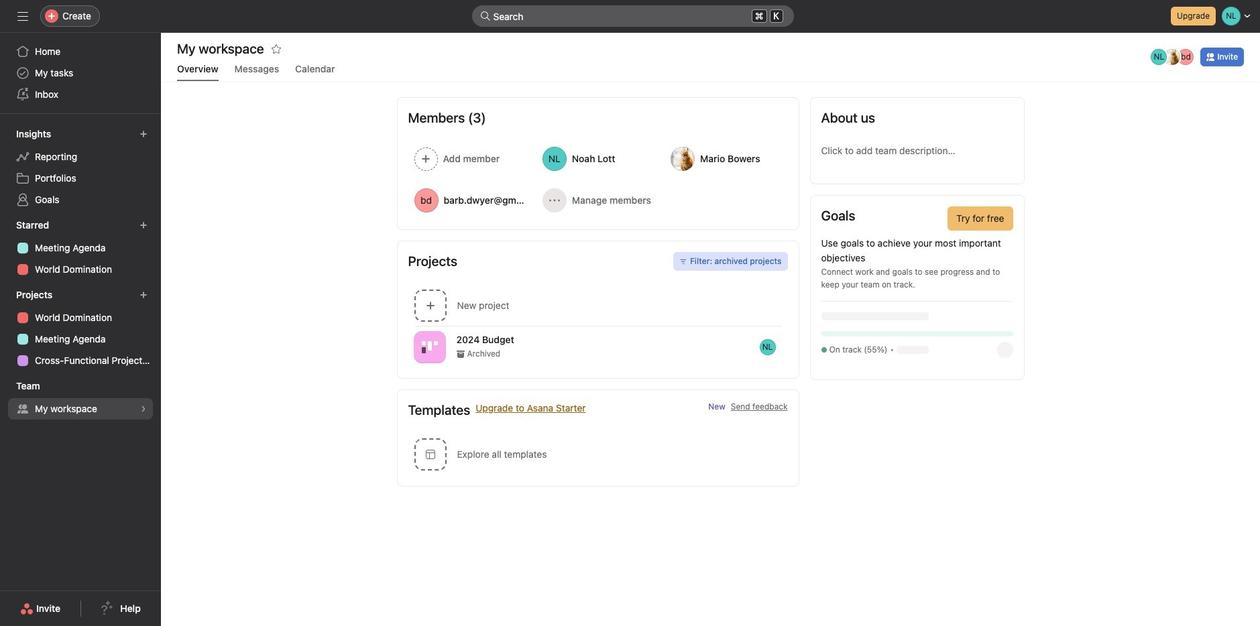 Task type: locate. For each thing, give the bounding box(es) containing it.
None field
[[472, 5, 794, 27]]

new project or portfolio image
[[140, 291, 148, 299]]

global element
[[0, 33, 161, 113]]

insights element
[[0, 122, 161, 213]]

starred element
[[0, 213, 161, 283]]

projects element
[[0, 283, 161, 374]]

show options image
[[783, 342, 793, 353]]



Task type: vqa. For each thing, say whether or not it's contained in the screenshot.
Add section
no



Task type: describe. For each thing, give the bounding box(es) containing it.
new insights image
[[140, 130, 148, 138]]

add to starred image
[[271, 44, 282, 54]]

teams element
[[0, 374, 161, 423]]

add items to starred image
[[140, 221, 148, 229]]

Search tasks, projects, and more text field
[[472, 5, 794, 27]]

hide sidebar image
[[17, 11, 28, 21]]

filter projects image
[[680, 258, 688, 266]]

see details, my workspace image
[[140, 405, 148, 413]]

board image
[[422, 339, 438, 355]]

prominent image
[[480, 11, 491, 21]]



